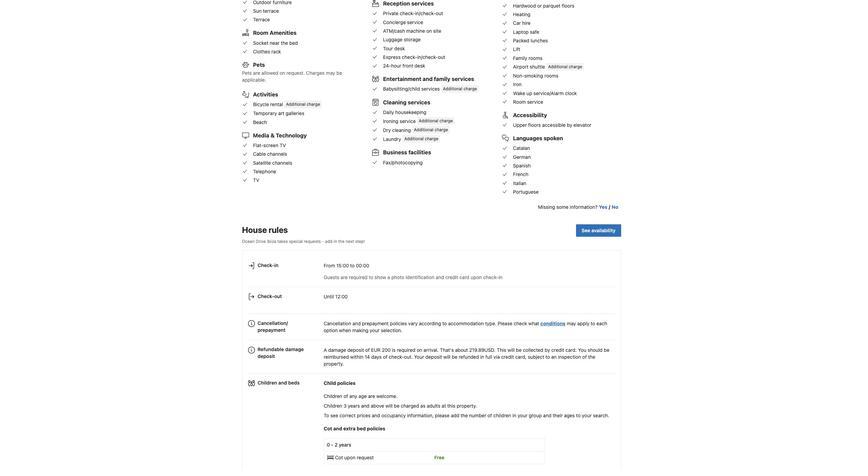 Task type: locate. For each thing, give the bounding box(es) containing it.
1 vertical spatial floors
[[528, 122, 541, 128]]

an
[[551, 354, 557, 360]]

channels for satellite channels
[[272, 160, 292, 166]]

1 vertical spatial in/check-
[[417, 54, 438, 60]]

may right charges
[[326, 70, 335, 76]]

0 horizontal spatial pets
[[242, 70, 252, 76]]

1 horizontal spatial desk
[[415, 63, 425, 69]]

and left extra
[[333, 426, 342, 432]]

making
[[352, 328, 369, 333]]

additional inside "bicycle rental additional charge"
[[286, 102, 306, 107]]

room up "socket"
[[253, 30, 268, 36]]

atm/cash machine on site
[[383, 28, 441, 34]]

1 vertical spatial may
[[567, 321, 576, 327]]

special
[[289, 239, 303, 244]]

card.
[[566, 347, 577, 353]]

0 vertical spatial by
[[567, 122, 572, 128]]

charge inside the 'babysitting/child services additional charge'
[[464, 86, 477, 91]]

flat-screen tv
[[253, 142, 286, 148]]

00:00
[[356, 263, 369, 269]]

in/check- for private check-in/check-out
[[415, 10, 436, 16]]

hardwood
[[513, 3, 536, 9]]

tv down telephone
[[253, 177, 259, 183]]

children up see
[[324, 403, 342, 409]]

hire
[[522, 20, 531, 26]]

1 horizontal spatial on
[[417, 347, 422, 353]]

terrace
[[263, 8, 279, 14]]

charge for bicycle rental
[[307, 102, 320, 107]]

deposit inside "refundable damage deposit"
[[258, 353, 275, 359]]

0 vertical spatial policies
[[390, 321, 407, 327]]

the left next
[[338, 239, 345, 244]]

0 horizontal spatial policies
[[337, 380, 356, 386]]

0 horizontal spatial are
[[253, 70, 260, 76]]

2 vertical spatial are
[[368, 393, 375, 399]]

eur
[[371, 347, 381, 353]]

will down welcome.
[[386, 403, 393, 409]]

1 horizontal spatial floors
[[562, 3, 575, 9]]

0 vertical spatial channels
[[267, 151, 287, 157]]

services up housekeeping
[[408, 99, 431, 106]]

deposit up within
[[348, 347, 364, 353]]

check- up front
[[402, 54, 417, 60]]

services up the private check-in/check-out on the top of the page
[[411, 0, 434, 7]]

cot down to at the left bottom of the page
[[324, 426, 332, 432]]

on inside a damage deposit of eur 200 is required on arrival. that's about 219.89usd. this will be collected by credit card. you should be reimbursed within 14 days of check-out. your deposit will be refunded in full via credit card, subject to an inspection of the property.
[[417, 347, 422, 353]]

damage right refundable
[[285, 347, 304, 352]]

cot for cot upon request
[[335, 455, 343, 461]]

each
[[597, 321, 607, 327]]

in/check- up entertainment and family services at the top
[[417, 54, 438, 60]]

rooms down airport shuttle additional charge at the right
[[545, 73, 559, 79]]

0 horizontal spatial may
[[326, 70, 335, 76]]

200
[[382, 347, 391, 353]]

15:00
[[336, 263, 349, 269]]

1 vertical spatial tv
[[253, 177, 259, 183]]

0 horizontal spatial deposit
[[258, 353, 275, 359]]

charge for airport shuttle
[[569, 64, 582, 69]]

0 vertical spatial are
[[253, 70, 260, 76]]

tv down "media & technology"
[[280, 142, 286, 148]]

2 horizontal spatial will
[[508, 347, 515, 353]]

are for pets
[[253, 70, 260, 76]]

0 horizontal spatial tv
[[253, 177, 259, 183]]

service
[[407, 19, 423, 25], [527, 99, 543, 105], [400, 118, 416, 124]]

1 horizontal spatial upon
[[471, 274, 482, 280]]

and left beds
[[278, 380, 287, 386]]

storage
[[404, 37, 421, 42]]

may apply to each option when making your selection.
[[324, 321, 607, 333]]

are
[[253, 70, 260, 76], [341, 274, 348, 280], [368, 393, 375, 399]]

be down about
[[452, 354, 458, 360]]

to see correct prices and occupancy information, please add the number of children in your group and their ages to your search.
[[324, 413, 610, 419]]

1 horizontal spatial room
[[513, 99, 526, 105]]

1 horizontal spatial damage
[[328, 347, 346, 353]]

services for reception services
[[411, 0, 434, 7]]

in/check- down reception services
[[415, 10, 436, 16]]

ocean
[[242, 239, 255, 244]]

0 vertical spatial out
[[436, 10, 443, 16]]

1 vertical spatial service
[[527, 99, 543, 105]]

prepayment up making
[[362, 321, 389, 327]]

service down up
[[527, 99, 543, 105]]

family
[[434, 76, 451, 82]]

accessibility
[[513, 112, 547, 118]]

services for babysitting/child services additional charge
[[421, 86, 440, 92]]

the right near
[[281, 40, 288, 46]]

welcome.
[[377, 393, 398, 399]]

sun
[[253, 8, 262, 14]]

0 vertical spatial property.
[[324, 361, 344, 367]]

entertainment
[[383, 76, 422, 82]]

policies up selection. at the bottom left of the page
[[390, 321, 407, 327]]

child policies
[[324, 380, 356, 386]]

charge for babysitting/child services
[[464, 86, 477, 91]]

front
[[403, 63, 413, 69]]

required inside a damage deposit of eur 200 is required on arrival. that's about 219.89usd. this will be collected by credit card. you should be reimbursed within 14 days of check-out. your deposit will be refunded in full via credit card, subject to an inspection of the property.
[[397, 347, 416, 353]]

children of any age are welcome.
[[324, 393, 398, 399]]

1 horizontal spatial policies
[[367, 426, 385, 432]]

charge inside dry cleaning additional charge
[[435, 127, 448, 133]]

out.
[[404, 354, 413, 360]]

be right the should
[[604, 347, 610, 353]]

additional
[[548, 64, 568, 69], [443, 86, 463, 91], [286, 102, 306, 107], [419, 118, 438, 124], [414, 127, 434, 133], [404, 136, 424, 141]]

additional right shuttle
[[548, 64, 568, 69]]

0 vertical spatial bed
[[289, 40, 298, 46]]

property. down "reimbursed"
[[324, 361, 344, 367]]

credit down this
[[501, 354, 514, 360]]

channels for cable channels
[[267, 151, 287, 157]]

add right "requests"
[[325, 239, 333, 244]]

check- down is
[[389, 354, 404, 360]]

2 horizontal spatial on
[[427, 28, 432, 34]]

express
[[383, 54, 401, 60]]

charge inside "bicycle rental additional charge"
[[307, 102, 320, 107]]

0 vertical spatial -
[[322, 239, 324, 244]]

credit left card
[[446, 274, 458, 280]]

yes
[[599, 204, 608, 210]]

0 vertical spatial in/check-
[[415, 10, 436, 16]]

1 vertical spatial by
[[545, 347, 550, 353]]

1 vertical spatial out
[[438, 54, 445, 60]]

bed down amenities
[[289, 40, 298, 46]]

years right 2
[[339, 442, 351, 448]]

additional inside dry cleaning additional charge
[[414, 127, 434, 133]]

are up applicable.
[[253, 70, 260, 76]]

from
[[324, 263, 335, 269]]

14
[[365, 354, 370, 360]]

0 vertical spatial upon
[[471, 274, 482, 280]]

your left search.
[[582, 413, 592, 419]]

hour
[[391, 63, 401, 69]]

2 vertical spatial policies
[[367, 426, 385, 432]]

may left the apply
[[567, 321, 576, 327]]

business facilities
[[383, 149, 431, 156]]

0 vertical spatial will
[[508, 347, 515, 353]]

wake up service/alarm clock
[[513, 90, 577, 96]]

of right number
[[488, 413, 492, 419]]

information,
[[407, 413, 434, 419]]

cancellation/
[[258, 320, 288, 326]]

1 vertical spatial bed
[[357, 426, 366, 432]]

children and beds
[[258, 380, 300, 386]]

additional down family
[[443, 86, 463, 91]]

private
[[383, 10, 399, 16]]

0 vertical spatial pets
[[253, 62, 265, 68]]

additional inside ironing service additional charge
[[419, 118, 438, 124]]

1 vertical spatial upon
[[344, 455, 356, 461]]

1 vertical spatial prepayment
[[258, 327, 286, 333]]

0 horizontal spatial floors
[[528, 122, 541, 128]]

bed right extra
[[357, 426, 366, 432]]

and left their
[[543, 413, 552, 419]]

&
[[271, 132, 275, 138]]

next
[[346, 239, 354, 244]]

business
[[383, 149, 407, 156]]

2 horizontal spatial are
[[368, 393, 375, 399]]

by right collected
[[545, 347, 550, 353]]

french
[[513, 171, 529, 177]]

daily housekeeping
[[383, 109, 427, 115]]

and up prices
[[361, 403, 370, 409]]

1 vertical spatial children
[[324, 393, 342, 399]]

children
[[258, 380, 277, 386], [324, 393, 342, 399], [324, 403, 342, 409]]

damage inside "refundable damage deposit"
[[285, 347, 304, 352]]

1 horizontal spatial deposit
[[348, 347, 364, 353]]

1 horizontal spatial are
[[341, 274, 348, 280]]

pets inside pets are allowed on request. charges may be applicable.
[[242, 70, 252, 76]]

check- up concierge service
[[400, 10, 415, 16]]

are down 15:00
[[341, 274, 348, 280]]

out for private check-in/check-out
[[436, 10, 443, 16]]

service for concierge
[[407, 19, 423, 25]]

to left "show"
[[369, 274, 373, 280]]

0 horizontal spatial credit
[[446, 274, 458, 280]]

deposit down refundable
[[258, 353, 275, 359]]

0 horizontal spatial by
[[545, 347, 550, 353]]

service down daily housekeeping
[[400, 118, 416, 124]]

2 check- from the top
[[258, 293, 274, 299]]

0
[[327, 442, 330, 448]]

channels down cable channels
[[272, 160, 292, 166]]

upon right card
[[471, 274, 482, 280]]

charge for ironing service
[[440, 118, 453, 124]]

1 horizontal spatial may
[[567, 321, 576, 327]]

policies down prices
[[367, 426, 385, 432]]

0 vertical spatial cot
[[324, 426, 332, 432]]

will right this
[[508, 347, 515, 353]]

private check-in/check-out
[[383, 10, 443, 16]]

1 horizontal spatial pets
[[253, 62, 265, 68]]

required
[[349, 274, 368, 280], [397, 347, 416, 353]]

services down entertainment and family services at the top
[[421, 86, 440, 92]]

up
[[527, 90, 532, 96]]

1 horizontal spatial by
[[567, 122, 572, 128]]

children left beds
[[258, 380, 277, 386]]

deposit down arrival.
[[426, 354, 442, 360]]

on up your
[[417, 347, 422, 353]]

2 horizontal spatial policies
[[390, 321, 407, 327]]

by
[[567, 122, 572, 128], [545, 347, 550, 353]]

charge for dry cleaning
[[435, 127, 448, 133]]

on right allowed
[[280, 70, 285, 76]]

information?
[[570, 204, 598, 210]]

be inside pets are allowed on request. charges may be applicable.
[[337, 70, 342, 76]]

floors down accessibility
[[528, 122, 541, 128]]

property. up to see correct prices and occupancy information, please add the number of children in your group and their ages to your search.
[[457, 403, 477, 409]]

0 horizontal spatial prepayment
[[258, 327, 286, 333]]

damage inside a damage deposit of eur 200 is required on arrival. that's about 219.89usd. this will be collected by credit card. you should be reimbursed within 14 days of check-out. your deposit will be refunded in full via credit card, subject to an inspection of the property.
[[328, 347, 346, 353]]

0 horizontal spatial cot
[[324, 426, 332, 432]]

charge inside ironing service additional charge
[[440, 118, 453, 124]]

request.
[[287, 70, 305, 76]]

on inside pets are allowed on request. charges may be applicable.
[[280, 70, 285, 76]]

your right making
[[370, 328, 380, 333]]

additional inside airport shuttle additional charge
[[548, 64, 568, 69]]

1 horizontal spatial your
[[518, 413, 528, 419]]

2 horizontal spatial deposit
[[426, 354, 442, 360]]

children down the child
[[324, 393, 342, 399]]

1 vertical spatial credit
[[552, 347, 564, 353]]

upon
[[471, 274, 482, 280], [344, 455, 356, 461]]

1 check- from the top
[[258, 262, 274, 268]]

cleaning services
[[383, 99, 431, 106]]

site
[[433, 28, 441, 34]]

on
[[427, 28, 432, 34], [280, 70, 285, 76], [417, 347, 422, 353]]

check- down drive
[[258, 262, 274, 268]]

the down the should
[[588, 354, 596, 360]]

additional up dry cleaning additional charge
[[419, 118, 438, 124]]

2 vertical spatial children
[[324, 403, 342, 409]]

1 vertical spatial add
[[451, 413, 460, 419]]

additional for ironing service
[[419, 118, 438, 124]]

babysitting/child services additional charge
[[383, 86, 477, 92]]

0 horizontal spatial damage
[[285, 347, 304, 352]]

2 vertical spatial on
[[417, 347, 422, 353]]

on left site
[[427, 28, 432, 34]]

1 vertical spatial check-
[[258, 293, 274, 299]]

room down wake
[[513, 99, 526, 105]]

1 vertical spatial cot
[[335, 455, 343, 461]]

are inside pets are allowed on request. charges may be applicable.
[[253, 70, 260, 76]]

pets down the clothes
[[253, 62, 265, 68]]

arrival.
[[424, 347, 439, 353]]

0 vertical spatial tv
[[280, 142, 286, 148]]

additional for bicycle rental
[[286, 102, 306, 107]]

1 horizontal spatial add
[[451, 413, 460, 419]]

room for room service
[[513, 99, 526, 105]]

a damage deposit of eur 200 is required on arrival. that's about 219.89usd. this will be collected by credit card. you should be reimbursed within 14 days of check-out. your deposit will be refunded in full via credit card, subject to an inspection of the property.
[[324, 347, 610, 367]]

1 horizontal spatial bed
[[357, 426, 366, 432]]

1 vertical spatial pets
[[242, 70, 252, 76]]

required up out.
[[397, 347, 416, 353]]

additional down dry cleaning additional charge
[[404, 136, 424, 141]]

/
[[609, 204, 611, 210]]

out up family
[[438, 54, 445, 60]]

beach
[[253, 119, 267, 125]]

pets are allowed on request. charges may be applicable.
[[242, 70, 342, 83]]

prepayment inside cancellation/ prepayment
[[258, 327, 286, 333]]

additional down ironing service additional charge
[[414, 127, 434, 133]]

concierge service
[[383, 19, 423, 25]]

bicycle rental additional charge
[[253, 101, 320, 107]]

1 horizontal spatial property.
[[457, 403, 477, 409]]

0 vertical spatial room
[[253, 30, 268, 36]]

charge inside airport shuttle additional charge
[[569, 64, 582, 69]]

cot upon request
[[335, 455, 374, 461]]

0 vertical spatial rooms
[[529, 55, 543, 61]]

additional for babysitting/child services
[[443, 86, 463, 91]]

- left 2
[[331, 442, 334, 448]]

reception
[[383, 0, 410, 7]]

additional inside the 'babysitting/child services additional charge'
[[443, 86, 463, 91]]

occupancy
[[382, 413, 406, 419]]

by left elevator
[[567, 122, 572, 128]]

0 vertical spatial children
[[258, 380, 277, 386]]

prepayment
[[362, 321, 389, 327], [258, 327, 286, 333]]

and
[[423, 76, 433, 82], [436, 274, 444, 280], [353, 321, 361, 327], [278, 380, 287, 386], [361, 403, 370, 409], [372, 413, 380, 419], [543, 413, 552, 419], [333, 426, 342, 432]]

1 horizontal spatial prepayment
[[362, 321, 389, 327]]

italian
[[513, 180, 527, 186]]

lift
[[513, 46, 521, 52]]

check- right card
[[483, 274, 499, 280]]

full
[[486, 354, 492, 360]]

are right age
[[368, 393, 375, 399]]

to left each
[[591, 321, 595, 327]]

0 vertical spatial desk
[[394, 45, 405, 51]]

0 horizontal spatial bed
[[289, 40, 298, 46]]

0 horizontal spatial room
[[253, 30, 268, 36]]

check-
[[258, 262, 274, 268], [258, 293, 274, 299]]

service up machine
[[407, 19, 423, 25]]

via
[[494, 354, 500, 360]]

that's
[[440, 347, 454, 353]]

laundry
[[383, 136, 401, 142]]

car hire
[[513, 20, 531, 26]]

credit up an
[[552, 347, 564, 353]]

1 horizontal spatial cot
[[335, 455, 343, 461]]

- right "requests"
[[322, 239, 324, 244]]

to right 15:00
[[350, 263, 355, 269]]

0 horizontal spatial your
[[370, 328, 380, 333]]

the left number
[[461, 413, 468, 419]]

check- for in
[[258, 262, 274, 268]]

children for children of any age are welcome.
[[324, 393, 342, 399]]

additional up galleries
[[286, 102, 306, 107]]

1 vertical spatial room
[[513, 99, 526, 105]]

be up card,
[[516, 347, 522, 353]]

2 vertical spatial service
[[400, 118, 416, 124]]

subject
[[528, 354, 544, 360]]

and right identification in the bottom of the page
[[436, 274, 444, 280]]

cot down '0 - 2 years'
[[335, 455, 343, 461]]

0 horizontal spatial -
[[322, 239, 324, 244]]

will down that's
[[444, 354, 451, 360]]

1 horizontal spatial rooms
[[545, 73, 559, 79]]

pets up applicable.
[[242, 70, 252, 76]]

pets for pets
[[253, 62, 265, 68]]

add down this
[[451, 413, 460, 419]]

2 vertical spatial credit
[[501, 354, 514, 360]]

1 horizontal spatial -
[[331, 442, 334, 448]]

upon left request
[[344, 455, 356, 461]]

lunches
[[531, 38, 548, 43]]

1 vertical spatial channels
[[272, 160, 292, 166]]

iron
[[513, 81, 522, 87]]

out up cancellation/
[[274, 293, 282, 299]]

0 vertical spatial required
[[349, 274, 368, 280]]

to right the 'according'
[[443, 321, 447, 327]]

2 horizontal spatial credit
[[552, 347, 564, 353]]

0 horizontal spatial property.
[[324, 361, 344, 367]]

according
[[419, 321, 441, 327]]

out up site
[[436, 10, 443, 16]]

pets
[[253, 62, 265, 68], [242, 70, 252, 76]]

your left group
[[518, 413, 528, 419]]

cot for cot and extra bed policies
[[324, 426, 332, 432]]

required down 00:00 at bottom
[[349, 274, 368, 280]]



Task type: vqa. For each thing, say whether or not it's contained in the screenshot.
desk
yes



Task type: describe. For each thing, give the bounding box(es) containing it.
1 vertical spatial desk
[[415, 63, 425, 69]]

screen
[[263, 142, 279, 148]]

out for express check-in/check-out
[[438, 54, 445, 60]]

to inside may apply to each option when making your selection.
[[591, 321, 595, 327]]

deposit for refundable
[[258, 353, 275, 359]]

packed
[[513, 38, 530, 43]]

of up 14
[[365, 347, 370, 353]]

until 12:00
[[324, 294, 348, 300]]

number
[[469, 413, 486, 419]]

yes button
[[599, 204, 608, 211]]

services for cleaning services
[[408, 99, 431, 106]]

galleries
[[286, 110, 304, 116]]

1 horizontal spatial tv
[[280, 142, 286, 148]]

smoking
[[525, 73, 543, 79]]

charge inside laundry additional charge
[[425, 136, 439, 141]]

socket near the bed
[[253, 40, 298, 46]]

age
[[359, 393, 367, 399]]

0 horizontal spatial required
[[349, 274, 368, 280]]

check- inside a damage deposit of eur 200 is required on arrival. that's about 219.89usd. this will be collected by credit card. you should be reimbursed within 14 days of check-out. your deposit will be refunded in full via credit card, subject to an inspection of the property.
[[389, 354, 404, 360]]

damage for refundable
[[285, 347, 304, 352]]

children for children and beds
[[258, 380, 277, 386]]

charges
[[306, 70, 325, 76]]

photo
[[392, 274, 405, 280]]

search.
[[593, 413, 610, 419]]

see
[[582, 227, 590, 233]]

applicable.
[[242, 77, 266, 83]]

0 vertical spatial floors
[[562, 3, 575, 9]]

media & technology
[[253, 132, 307, 138]]

please
[[498, 321, 513, 327]]

art
[[278, 110, 284, 116]]

beds
[[288, 380, 300, 386]]

bed for extra
[[357, 426, 366, 432]]

car
[[513, 20, 521, 26]]

accessible
[[542, 122, 566, 128]]

satellite
[[253, 160, 271, 166]]

luggage storage
[[383, 37, 421, 42]]

upper floors accessible by elevator
[[513, 122, 592, 128]]

room for room amenities
[[253, 30, 268, 36]]

24-hour front desk
[[383, 63, 425, 69]]

0 horizontal spatial will
[[386, 403, 393, 409]]

airport
[[513, 64, 529, 70]]

as
[[421, 403, 426, 409]]

house rules
[[242, 225, 288, 235]]

your
[[414, 354, 424, 360]]

1 vertical spatial will
[[444, 354, 451, 360]]

what
[[529, 321, 539, 327]]

clock
[[565, 90, 577, 96]]

1 vertical spatial years
[[339, 442, 351, 448]]

packed lunches
[[513, 38, 548, 43]]

2 horizontal spatial your
[[582, 413, 592, 419]]

service for ironing
[[400, 118, 416, 124]]

room service
[[513, 99, 543, 105]]

ibiza
[[267, 239, 276, 244]]

219.89usd.
[[469, 347, 496, 353]]

are for guests
[[341, 274, 348, 280]]

clothes
[[253, 49, 270, 54]]

temporary art galleries
[[253, 110, 304, 116]]

0 vertical spatial prepayment
[[362, 321, 389, 327]]

elevator
[[574, 122, 592, 128]]

terrace
[[253, 17, 270, 23]]

guests are required to show a photo identification and credit card upon check-in
[[324, 274, 503, 280]]

1 vertical spatial -
[[331, 442, 334, 448]]

pets for pets are allowed on request. charges may be applicable.
[[242, 70, 252, 76]]

languages
[[513, 135, 543, 141]]

1 vertical spatial policies
[[337, 380, 356, 386]]

0 vertical spatial years
[[348, 403, 360, 409]]

damage for a
[[328, 347, 346, 353]]

this
[[447, 403, 456, 409]]

days
[[371, 354, 382, 360]]

from 15:00 to 00:00
[[324, 263, 369, 269]]

2 vertical spatial out
[[274, 293, 282, 299]]

1 vertical spatial property.
[[457, 403, 477, 409]]

german
[[513, 154, 531, 160]]

1 vertical spatial rooms
[[545, 73, 559, 79]]

fax/photocopying
[[383, 160, 423, 165]]

correct
[[340, 413, 356, 419]]

concierge
[[383, 19, 406, 25]]

may inside pets are allowed on request. charges may be applicable.
[[326, 70, 335, 76]]

0 horizontal spatial upon
[[344, 455, 356, 461]]

additional inside laundry additional charge
[[404, 136, 424, 141]]

rental
[[270, 101, 283, 107]]

0 horizontal spatial add
[[325, 239, 333, 244]]

and up making
[[353, 321, 361, 327]]

bicycle
[[253, 101, 269, 107]]

reception services
[[383, 0, 434, 7]]

takes
[[277, 239, 288, 244]]

of down 200
[[383, 354, 388, 360]]

languages spoken
[[513, 135, 563, 141]]

services right family
[[452, 76, 474, 82]]

to right ages
[[576, 413, 581, 419]]

by inside a damage deposit of eur 200 is required on arrival. that's about 219.89usd. this will be collected by credit card. you should be reimbursed within 14 days of check-out. your deposit will be refunded in full via credit card, subject to an inspection of the property.
[[545, 347, 550, 353]]

child
[[324, 380, 336, 386]]

ironing service additional charge
[[383, 118, 453, 124]]

property. inside a damage deposit of eur 200 is required on arrival. that's about 219.89usd. this will be collected by credit card. you should be reimbursed within 14 days of check-out. your deposit will be refunded in full via credit card, subject to an inspection of the property.
[[324, 361, 344, 367]]

satellite channels
[[253, 160, 292, 166]]

additional for airport shuttle
[[548, 64, 568, 69]]

additional for dry cleaning
[[414, 127, 434, 133]]

the inside a damage deposit of eur 200 is required on arrival. that's about 219.89usd. this will be collected by credit card. you should be reimbursed within 14 days of check-out. your deposit will be refunded in full via credit card, subject to an inspection of the property.
[[588, 354, 596, 360]]

and up the 'babysitting/child services additional charge'
[[423, 76, 433, 82]]

to inside a damage deposit of eur 200 is required on arrival. that's about 219.89usd. this will be collected by credit card. you should be reimbursed within 14 days of check-out. your deposit will be refunded in full via credit card, subject to an inspection of the property.
[[546, 354, 550, 360]]

airport shuttle additional charge
[[513, 64, 582, 70]]

in/check- for express check-in/check-out
[[417, 54, 438, 60]]

service/alarm
[[534, 90, 564, 96]]

machine
[[406, 28, 425, 34]]

family rooms
[[513, 55, 543, 61]]

flat-
[[253, 142, 263, 148]]

0 horizontal spatial desk
[[394, 45, 405, 51]]

deposit for a
[[348, 347, 364, 353]]

a
[[324, 347, 327, 353]]

0 horizontal spatial rooms
[[529, 55, 543, 61]]

cable
[[253, 151, 266, 157]]

conditions link
[[541, 321, 566, 327]]

activities
[[253, 91, 278, 98]]

in inside a damage deposit of eur 200 is required on arrival. that's about 219.89usd. this will be collected by credit card. you should be reimbursed within 14 days of check-out. your deposit will be refunded in full via credit card, subject to an inspection of the property.
[[480, 354, 484, 360]]

children for children 3 years and above will be charged as adults at this property.
[[324, 403, 342, 409]]

laptop safe
[[513, 29, 540, 35]]

upper
[[513, 122, 527, 128]]

0 vertical spatial on
[[427, 28, 432, 34]]

socket
[[253, 40, 268, 46]]

check- for out
[[258, 293, 274, 299]]

be up the occupancy on the left of page
[[394, 403, 400, 409]]

of down you in the bottom of the page
[[583, 354, 587, 360]]

service for room
[[527, 99, 543, 105]]

bed for the
[[289, 40, 298, 46]]

drive
[[256, 239, 266, 244]]

cancellation/ prepayment
[[258, 320, 288, 333]]

0 vertical spatial credit
[[446, 274, 458, 280]]

of left any
[[344, 393, 348, 399]]

your inside may apply to each option when making your selection.
[[370, 328, 380, 333]]

no button
[[612, 204, 619, 211]]

may inside may apply to each option when making your selection.
[[567, 321, 576, 327]]

cancellation
[[324, 321, 351, 327]]

amenities
[[270, 30, 297, 36]]

1 horizontal spatial credit
[[501, 354, 514, 360]]

show
[[375, 274, 386, 280]]

24-
[[383, 63, 391, 69]]

card,
[[515, 354, 527, 360]]

above
[[371, 403, 384, 409]]

shuttle
[[530, 64, 545, 70]]

ages
[[564, 413, 575, 419]]

to
[[324, 413, 329, 419]]

card
[[460, 274, 470, 280]]

and down above
[[372, 413, 380, 419]]

atm/cash
[[383, 28, 405, 34]]

cable channels
[[253, 151, 287, 157]]



